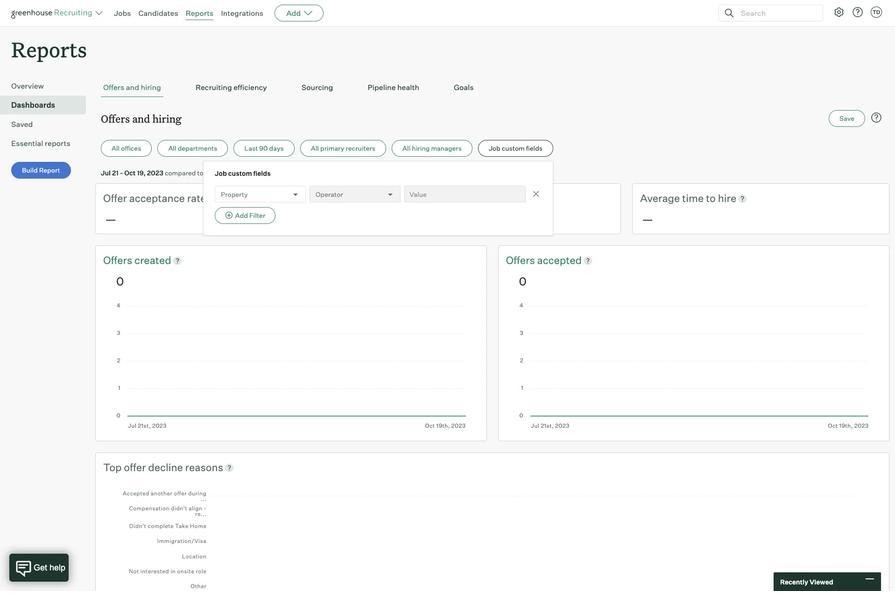 Task type: locate. For each thing, give the bounding box(es) containing it.
offer
[[124, 461, 146, 474]]

1 average from the left
[[372, 192, 412, 205]]

hiring inside 'button'
[[412, 144, 430, 152]]

essential reports
[[11, 139, 70, 148]]

custom
[[502, 144, 525, 152], [228, 170, 252, 178]]

job
[[489, 144, 501, 152], [215, 170, 227, 178]]

1 horizontal spatial 0
[[519, 275, 527, 289]]

all left offices
[[112, 144, 120, 152]]

efficiency
[[234, 83, 267, 92]]

0
[[116, 275, 124, 289], [519, 275, 527, 289]]

0 horizontal spatial average time to
[[372, 192, 450, 205]]

fields
[[526, 144, 543, 152], [253, 170, 271, 178]]

to left hire on the top of the page
[[706, 192, 716, 205]]

to left 'fill'
[[438, 192, 447, 205]]

0 vertical spatial offers and hiring
[[103, 83, 161, 92]]

oct
[[124, 169, 136, 177]]

tab list
[[101, 78, 884, 97]]

Value text field
[[405, 186, 526, 203]]

td
[[873, 9, 881, 15]]

candidates link
[[139, 8, 178, 18]]

essential
[[11, 139, 43, 148]]

0 horizontal spatial to
[[197, 169, 204, 177]]

to for fill
[[438, 192, 447, 205]]

pipeline health button
[[366, 78, 422, 97]]

2 all from the left
[[168, 144, 176, 152]]

all primary recruiters button
[[300, 140, 386, 157]]

build report
[[22, 166, 60, 174]]

1 vertical spatial add
[[235, 212, 248, 220]]

and
[[126, 83, 139, 92], [132, 112, 150, 126]]

top
[[103, 461, 122, 474]]

all hiring managers
[[403, 144, 462, 152]]

time
[[414, 192, 435, 205], [683, 192, 704, 205]]

2 0 from the left
[[519, 275, 527, 289]]

and inside offers and hiring button
[[126, 83, 139, 92]]

1 horizontal spatial jul
[[232, 169, 242, 177]]

days
[[269, 144, 284, 152]]

fields inside button
[[526, 144, 543, 152]]

all for all offices
[[112, 144, 120, 152]]

dashboards link
[[11, 100, 82, 111]]

reports
[[45, 139, 70, 148]]

2 time from the left
[[683, 192, 704, 205]]

candidates
[[139, 8, 178, 18]]

tab list containing offers and hiring
[[101, 78, 884, 97]]

saved
[[11, 120, 33, 129]]

all left primary
[[311, 144, 319, 152]]

xychart image for accepted
[[519, 304, 869, 430]]

1 horizontal spatial fields
[[526, 144, 543, 152]]

accepted link
[[537, 254, 582, 268]]

essential reports link
[[11, 138, 82, 149]]

add inside button
[[235, 212, 248, 220]]

1 horizontal spatial —
[[642, 213, 654, 227]]

recently viewed
[[781, 579, 834, 587]]

1 horizontal spatial custom
[[502, 144, 525, 152]]

to
[[197, 169, 204, 177], [438, 192, 447, 205], [706, 192, 716, 205]]

0 vertical spatial hiring
[[141, 83, 161, 92]]

1 horizontal spatial offers link
[[506, 254, 537, 268]]

0 horizontal spatial 2023
[[147, 169, 163, 177]]

3 all from the left
[[311, 144, 319, 152]]

1 vertical spatial reports
[[11, 36, 87, 63]]

0 vertical spatial fields
[[526, 144, 543, 152]]

jul
[[101, 169, 111, 177], [232, 169, 242, 177]]

jul left 21
[[101, 169, 111, 177]]

1 vertical spatial custom
[[228, 170, 252, 178]]

— for offer
[[105, 213, 116, 227]]

reports
[[186, 8, 214, 18], [11, 36, 87, 63]]

1 horizontal spatial time
[[683, 192, 704, 205]]

hiring
[[141, 83, 161, 92], [153, 112, 182, 126], [412, 144, 430, 152]]

job inside job custom fields button
[[489, 144, 501, 152]]

0 horizontal spatial jul
[[101, 169, 111, 177]]

to for hire
[[706, 192, 716, 205]]

custom inside job custom fields button
[[502, 144, 525, 152]]

add
[[286, 8, 301, 18], [235, 212, 248, 220]]

2023 right the 19,
[[147, 169, 163, 177]]

jobs link
[[114, 8, 131, 18]]

rate
[[187, 192, 206, 205]]

2 average time to from the left
[[640, 192, 718, 205]]

offer
[[103, 192, 127, 205]]

2 vertical spatial hiring
[[412, 144, 430, 152]]

add for add filter
[[235, 212, 248, 220]]

time left hire on the top of the page
[[683, 192, 704, 205]]

last 90 days button
[[234, 140, 295, 157]]

add inside popup button
[[286, 8, 301, 18]]

td button
[[871, 7, 882, 18]]

2 average from the left
[[640, 192, 680, 205]]

hiring inside button
[[141, 83, 161, 92]]

filter
[[249, 212, 265, 220]]

2 offers link from the left
[[506, 254, 537, 268]]

—
[[105, 213, 116, 227], [642, 213, 654, 227]]

0 vertical spatial job custom fields
[[489, 144, 543, 152]]

0 horizontal spatial average
[[372, 192, 412, 205]]

time left 'fill'
[[414, 192, 435, 205]]

0 for created
[[116, 275, 124, 289]]

0 vertical spatial add
[[286, 8, 301, 18]]

average for fill
[[372, 192, 412, 205]]

2 — from the left
[[642, 213, 654, 227]]

report
[[39, 166, 60, 174]]

to left apr
[[197, 169, 204, 177]]

0 horizontal spatial offers link
[[103, 254, 135, 268]]

offers link
[[103, 254, 135, 268], [506, 254, 537, 268]]

1 horizontal spatial 2023
[[255, 169, 271, 177]]

— for average
[[642, 213, 654, 227]]

1 vertical spatial job
[[215, 170, 227, 178]]

1 — from the left
[[105, 213, 116, 227]]

top offer decline
[[103, 461, 185, 474]]

jul left 20,
[[232, 169, 242, 177]]

- right 21
[[120, 169, 123, 177]]

1 vertical spatial job custom fields
[[215, 170, 271, 178]]

add filter
[[235, 212, 265, 220]]

1 vertical spatial fields
[[253, 170, 271, 178]]

decline
[[148, 461, 183, 474]]

90
[[259, 144, 268, 152]]

job custom fields
[[489, 144, 543, 152], [215, 170, 271, 178]]

1 horizontal spatial add
[[286, 8, 301, 18]]

0 horizontal spatial add
[[235, 212, 248, 220]]

2023
[[147, 169, 163, 177], [255, 169, 271, 177]]

2 2023 from the left
[[255, 169, 271, 177]]

viewed
[[810, 579, 834, 587]]

all for all hiring managers
[[403, 144, 411, 152]]

last
[[245, 144, 258, 152]]

2023 right 20,
[[255, 169, 271, 177]]

-
[[120, 169, 123, 177], [227, 169, 230, 177]]

1 - from the left
[[120, 169, 123, 177]]

offers
[[103, 83, 124, 92], [101, 112, 130, 126], [103, 254, 135, 267], [506, 254, 537, 267]]

0 horizontal spatial -
[[120, 169, 123, 177]]

offers and hiring
[[103, 83, 161, 92], [101, 112, 182, 126]]

1 horizontal spatial job custom fields
[[489, 144, 543, 152]]

offices
[[121, 144, 141, 152]]

dashboards
[[11, 101, 55, 110]]

0 horizontal spatial —
[[105, 213, 116, 227]]

average time to
[[372, 192, 450, 205], [640, 192, 718, 205]]

- right 22
[[227, 169, 230, 177]]

reports down the greenhouse recruiting image
[[11, 36, 87, 63]]

0 horizontal spatial reports
[[11, 36, 87, 63]]

reports right candidates
[[186, 8, 214, 18]]

all primary recruiters
[[311, 144, 376, 152]]

0 horizontal spatial 0
[[116, 275, 124, 289]]

1 offers link from the left
[[103, 254, 135, 268]]

departments
[[178, 144, 217, 152]]

xychart image for created
[[116, 304, 466, 430]]

1 horizontal spatial average time to
[[640, 192, 718, 205]]

0 vertical spatial job
[[489, 144, 501, 152]]

all inside 'button'
[[403, 144, 411, 152]]

pipeline
[[368, 83, 396, 92]]

0 horizontal spatial time
[[414, 192, 435, 205]]

2 horizontal spatial to
[[706, 192, 716, 205]]

1 0 from the left
[[116, 275, 124, 289]]

1 vertical spatial offers and hiring
[[101, 112, 182, 126]]

1 horizontal spatial to
[[438, 192, 447, 205]]

1 average time to from the left
[[372, 192, 450, 205]]

all hiring managers button
[[392, 140, 473, 157]]

xychart image
[[116, 304, 466, 430], [519, 304, 869, 430], [116, 484, 869, 592]]

1 horizontal spatial -
[[227, 169, 230, 177]]

20,
[[243, 169, 253, 177]]

acceptance
[[129, 192, 185, 205]]

time for fill
[[414, 192, 435, 205]]

saved link
[[11, 119, 82, 130]]

0 vertical spatial and
[[126, 83, 139, 92]]

all left managers
[[403, 144, 411, 152]]

1 horizontal spatial average
[[640, 192, 680, 205]]

1 horizontal spatial job
[[489, 144, 501, 152]]

created link
[[135, 254, 171, 268]]

offers link for created
[[103, 254, 135, 268]]

sourcing
[[302, 83, 333, 92]]

1 time from the left
[[414, 192, 435, 205]]

all left departments
[[168, 144, 176, 152]]

greenhouse recruiting image
[[11, 7, 95, 19]]

all
[[112, 144, 120, 152], [168, 144, 176, 152], [311, 144, 319, 152], [403, 144, 411, 152]]

4 all from the left
[[403, 144, 411, 152]]

1 horizontal spatial reports
[[186, 8, 214, 18]]

0 vertical spatial custom
[[502, 144, 525, 152]]

1 all from the left
[[112, 144, 120, 152]]

hire
[[718, 192, 737, 205]]



Task type: vqa. For each thing, say whether or not it's contained in the screenshot.
specific
no



Task type: describe. For each thing, give the bounding box(es) containing it.
all departments
[[168, 144, 217, 152]]

add button
[[275, 5, 324, 21]]

0 horizontal spatial fields
[[253, 170, 271, 178]]

created
[[135, 254, 171, 267]]

offers and hiring button
[[101, 78, 163, 97]]

19,
[[137, 169, 146, 177]]

average for hire
[[640, 192, 680, 205]]

configure image
[[834, 7, 845, 18]]

0 vertical spatial reports
[[186, 8, 214, 18]]

add filter button
[[215, 208, 276, 224]]

recruiting
[[196, 83, 232, 92]]

0 horizontal spatial custom
[[228, 170, 252, 178]]

reasons
[[185, 461, 223, 474]]

job custom fields inside button
[[489, 144, 543, 152]]

build
[[22, 166, 38, 174]]

1 jul from the left
[[101, 169, 111, 177]]

td button
[[869, 5, 884, 20]]

all departments button
[[158, 140, 228, 157]]

recruiters
[[346, 144, 376, 152]]

overview
[[11, 81, 44, 91]]

offer acceptance
[[103, 192, 187, 205]]

22
[[218, 169, 226, 177]]

faq image
[[871, 112, 882, 123]]

recently
[[781, 579, 809, 587]]

1 vertical spatial and
[[132, 112, 150, 126]]

apr
[[205, 169, 217, 177]]

recruiting efficiency button
[[193, 78, 269, 97]]

build report button
[[11, 162, 71, 179]]

property
[[221, 190, 248, 198]]

integrations link
[[221, 8, 264, 18]]

accepted
[[537, 254, 582, 267]]

save button
[[829, 110, 866, 127]]

primary
[[320, 144, 344, 152]]

0 horizontal spatial job
[[215, 170, 227, 178]]

2 jul from the left
[[232, 169, 242, 177]]

2 - from the left
[[227, 169, 230, 177]]

average time to for fill
[[372, 192, 450, 205]]

goals
[[454, 83, 474, 92]]

average time to for hire
[[640, 192, 718, 205]]

time for hire
[[683, 192, 704, 205]]

last 90 days
[[245, 144, 284, 152]]

all for all departments
[[168, 144, 176, 152]]

jul 21 - oct 19, 2023 compared to apr 22 - jul 20, 2023
[[101, 169, 271, 177]]

reports link
[[186, 8, 214, 18]]

jobs
[[114, 8, 131, 18]]

offers and hiring inside button
[[103, 83, 161, 92]]

0 for accepted
[[519, 275, 527, 289]]

all offices button
[[101, 140, 152, 157]]

managers
[[431, 144, 462, 152]]

Search text field
[[739, 6, 815, 20]]

overview link
[[11, 80, 82, 92]]

health
[[398, 83, 420, 92]]

recruiting efficiency
[[196, 83, 267, 92]]

compared
[[165, 169, 196, 177]]

1 2023 from the left
[[147, 169, 163, 177]]

offers link for accepted
[[506, 254, 537, 268]]

fill
[[450, 192, 461, 205]]

1 vertical spatial hiring
[[153, 112, 182, 126]]

21
[[112, 169, 119, 177]]

all offices
[[112, 144, 141, 152]]

pipeline health
[[368, 83, 420, 92]]

offers inside offers and hiring button
[[103, 83, 124, 92]]

integrations
[[221, 8, 264, 18]]

save
[[840, 115, 855, 122]]

all for all primary recruiters
[[311, 144, 319, 152]]

job custom fields button
[[478, 140, 554, 157]]

goals button
[[452, 78, 476, 97]]

0 horizontal spatial job custom fields
[[215, 170, 271, 178]]

sourcing button
[[299, 78, 336, 97]]

add for add
[[286, 8, 301, 18]]



